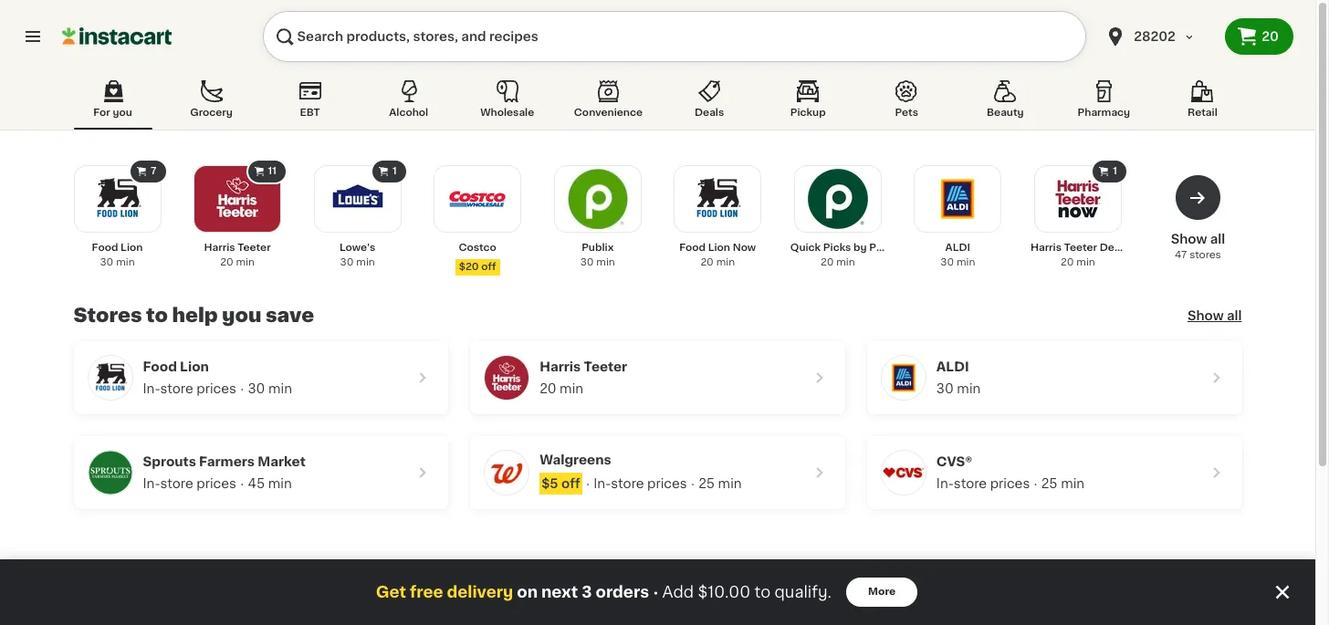 Task type: locate. For each thing, give the bounding box(es) containing it.
aldi 30 min down aldi image
[[940, 243, 975, 267]]

1 25 from the left
[[699, 477, 715, 490]]

quick picks by publix image
[[807, 168, 869, 230]]

now left 47
[[1145, 243, 1169, 253]]

to right $10.00
[[754, 585, 771, 600]]

47
[[1175, 250, 1187, 260]]

2 horizontal spatial harris
[[1030, 243, 1062, 253]]

on
[[517, 585, 538, 600]]

in-store prices down the cvs®
[[936, 477, 1030, 490]]

min inside 'quick picks by publix 20 min'
[[836, 257, 855, 267]]

0 horizontal spatial publix
[[582, 243, 614, 253]]

None search field
[[263, 11, 1087, 62]]

1 publix from the left
[[582, 243, 614, 253]]

min inside food lion 30 min
[[116, 257, 135, 267]]

quick
[[790, 243, 821, 253]]

store
[[160, 382, 193, 395], [160, 477, 193, 490], [611, 477, 644, 490], [954, 477, 987, 490]]

lion down food lion image
[[121, 243, 143, 253]]

pets
[[895, 108, 918, 118]]

lion
[[121, 243, 143, 253], [708, 243, 730, 253], [180, 361, 209, 373]]

cvs® image
[[882, 451, 925, 495]]

now down food lion now image
[[733, 243, 756, 253]]

in-store prices for sprouts farmers market
[[143, 477, 236, 490]]

aldi down aldi image
[[945, 243, 970, 253]]

0 horizontal spatial now
[[733, 243, 756, 253]]

20 button
[[1225, 18, 1293, 55]]

lion for food lion now 20 min
[[708, 243, 730, 253]]

aldi
[[945, 243, 970, 253], [936, 361, 969, 373]]

in-store prices down sprouts
[[143, 477, 236, 490]]

1 horizontal spatial 25
[[1041, 477, 1058, 490]]

harris right harris teeter icon
[[540, 361, 581, 373]]

get
[[376, 585, 406, 600]]

30 right aldi icon
[[936, 382, 954, 395]]

teeter for harris teeter delivery now
[[1064, 243, 1097, 253]]

in-store prices down food lion
[[143, 382, 236, 395]]

for you
[[93, 108, 132, 118]]

1 vertical spatial to
[[754, 585, 771, 600]]

0 horizontal spatial harris teeter 20 min
[[204, 243, 271, 267]]

orders
[[596, 585, 649, 600]]

0 horizontal spatial teeter
[[238, 243, 271, 253]]

aldi image
[[927, 168, 989, 230]]

off right $5
[[561, 477, 580, 490]]

lion down food lion now image
[[708, 243, 730, 253]]

0 horizontal spatial to
[[146, 306, 168, 325]]

1 vertical spatial harris teeter 20 min
[[540, 361, 627, 395]]

show for show all
[[1188, 309, 1224, 322]]

harris
[[204, 243, 235, 253], [1030, 243, 1062, 253], [540, 361, 581, 373]]

food down food lion image
[[92, 243, 118, 253]]

0 horizontal spatial lion
[[121, 243, 143, 253]]

20
[[1262, 30, 1279, 43], [220, 257, 233, 267], [701, 257, 714, 267], [821, 257, 834, 267], [1061, 257, 1074, 267], [540, 382, 556, 395]]

store for sprouts farmers market
[[160, 477, 193, 490]]

prices
[[197, 382, 236, 395], [197, 477, 236, 490], [647, 477, 687, 490], [990, 477, 1030, 490]]

0 horizontal spatial all
[[1210, 233, 1225, 246]]

pickup button
[[769, 77, 847, 130]]

2 horizontal spatial teeter
[[1064, 243, 1097, 253]]

store for cvs®
[[954, 477, 987, 490]]

45 min
[[248, 477, 292, 490]]

by
[[854, 243, 867, 253]]

2 now from the left
[[1145, 243, 1169, 253]]

lowe's
[[340, 243, 375, 253]]

to
[[146, 306, 168, 325], [754, 585, 771, 600]]

food lion now image
[[687, 168, 749, 230]]

0 vertical spatial show
[[1171, 233, 1207, 246]]

in-store prices for cvs®
[[936, 477, 1030, 490]]

1 vertical spatial all
[[1227, 309, 1242, 322]]

1 right harris teeter delivery now image
[[1113, 166, 1117, 176]]

show down stores
[[1188, 309, 1224, 322]]

store down sprouts
[[160, 477, 193, 490]]

1 horizontal spatial to
[[754, 585, 771, 600]]

1 28202 button from the left
[[1094, 11, 1225, 62]]

30 min
[[248, 382, 292, 395]]

show up 47
[[1171, 233, 1207, 246]]

1 vertical spatial aldi 30 min
[[936, 361, 981, 395]]

30 inside lowe's 30 min
[[340, 257, 354, 267]]

30 up "stores"
[[100, 257, 113, 267]]

in- down sprouts
[[143, 477, 160, 490]]

all inside popup button
[[1227, 309, 1242, 322]]

harris teeter 20 min right harris teeter icon
[[540, 361, 627, 395]]

1 right lowe's image
[[392, 166, 397, 176]]

0 horizontal spatial 1
[[392, 166, 397, 176]]

prices for cvs®
[[990, 477, 1030, 490]]

lion down help on the left of the page
[[180, 361, 209, 373]]

aldi 30 min right aldi icon
[[936, 361, 981, 395]]

teeter
[[238, 243, 271, 253], [1064, 243, 1097, 253], [584, 361, 627, 373]]

1 horizontal spatial harris
[[540, 361, 581, 373]]

1 for min
[[392, 166, 397, 176]]

you right help on the left of the page
[[222, 306, 261, 325]]

food lion 30 min
[[92, 243, 143, 267]]

Search field
[[263, 11, 1087, 62]]

all inside show all 47 stores
[[1210, 233, 1225, 246]]

teeter for harris teeter
[[238, 243, 271, 253]]

more button
[[846, 578, 918, 607]]

1 horizontal spatial all
[[1227, 309, 1242, 322]]

all
[[1210, 233, 1225, 246], [1227, 309, 1242, 322]]

harris inside harris teeter delivery now 20 min
[[1030, 243, 1062, 253]]

walgreens
[[540, 454, 611, 466]]

off
[[481, 262, 496, 272], [561, 477, 580, 490]]

save
[[266, 306, 314, 325]]

1 horizontal spatial food
[[143, 361, 177, 373]]

1 vertical spatial you
[[222, 306, 261, 325]]

food
[[92, 243, 118, 253], [679, 243, 706, 253], [143, 361, 177, 373]]

quick picks by publix 20 min
[[790, 243, 901, 267]]

food lion image
[[86, 168, 148, 230]]

food inside food lion now 20 min
[[679, 243, 706, 253]]

in- down the cvs®
[[936, 477, 954, 490]]

0 vertical spatial aldi 30 min
[[940, 243, 975, 267]]

1 1 from the left
[[392, 166, 397, 176]]

0 horizontal spatial harris
[[204, 243, 235, 253]]

2 horizontal spatial lion
[[708, 243, 730, 253]]

in- down walgreens
[[594, 477, 611, 490]]

1 vertical spatial show
[[1188, 309, 1224, 322]]

25
[[699, 477, 715, 490], [1041, 477, 1058, 490]]

20 inside 'quick picks by publix 20 min'
[[821, 257, 834, 267]]

1
[[392, 166, 397, 176], [1113, 166, 1117, 176]]

1 now from the left
[[733, 243, 756, 253]]

0 horizontal spatial 25 min
[[699, 477, 742, 490]]

0 horizontal spatial you
[[113, 108, 132, 118]]

sprouts farmers market
[[143, 455, 306, 468]]

qualify.
[[775, 585, 832, 600]]

28202 button
[[1094, 11, 1225, 62], [1105, 11, 1214, 62]]

harris down harris teeter image
[[204, 243, 235, 253]]

2 horizontal spatial food
[[679, 243, 706, 253]]

pickup
[[790, 108, 826, 118]]

farmers
[[199, 455, 255, 468]]

harris for harris teeter
[[204, 243, 235, 253]]

lion inside food lion now 20 min
[[708, 243, 730, 253]]

now
[[733, 243, 756, 253], [1145, 243, 1169, 253]]

harris down harris teeter delivery now image
[[1030, 243, 1062, 253]]

1 horizontal spatial 1
[[1113, 166, 1117, 176]]

1 horizontal spatial now
[[1145, 243, 1169, 253]]

1 horizontal spatial harris teeter 20 min
[[540, 361, 627, 395]]

show inside show all 47 stores
[[1171, 233, 1207, 246]]

beauty
[[987, 108, 1024, 118]]

lion inside food lion 30 min
[[121, 243, 143, 253]]

3
[[582, 585, 592, 600]]

aldi image
[[882, 356, 925, 400]]

in-
[[143, 382, 160, 395], [143, 477, 160, 490], [594, 477, 611, 490], [936, 477, 954, 490]]

prices for food lion
[[197, 382, 236, 395]]

pharmacy
[[1078, 108, 1130, 118]]

store for food lion
[[160, 382, 193, 395]]

0 vertical spatial all
[[1210, 233, 1225, 246]]

$5
[[541, 477, 558, 490]]

1 25 min from the left
[[699, 477, 742, 490]]

publix inside publix 30 min
[[582, 243, 614, 253]]

stores
[[73, 306, 142, 325]]

$10.00
[[698, 585, 750, 600]]

costco
[[459, 243, 496, 253]]

convenience
[[574, 108, 643, 118]]

harris teeter 20 min
[[204, 243, 271, 267], [540, 361, 627, 395]]

harris teeter 20 min down harris teeter image
[[204, 243, 271, 267]]

1 horizontal spatial you
[[222, 306, 261, 325]]

food down food lion now image
[[679, 243, 706, 253]]

for
[[93, 108, 110, 118]]

show inside show all popup button
[[1188, 309, 1224, 322]]

you
[[113, 108, 132, 118], [222, 306, 261, 325]]

in- for food lion
[[143, 382, 160, 395]]

food inside food lion 30 min
[[92, 243, 118, 253]]

2 1 from the left
[[1113, 166, 1117, 176]]

min inside lowe's 30 min
[[356, 257, 375, 267]]

in-store prices
[[143, 382, 236, 395], [143, 477, 236, 490], [594, 477, 687, 490], [936, 477, 1030, 490]]

deals
[[695, 108, 724, 118]]

7
[[151, 166, 157, 176]]

food lion
[[143, 361, 209, 373]]

1 horizontal spatial publix
[[869, 243, 901, 253]]

30 down lowe's
[[340, 257, 354, 267]]

teeter inside harris teeter delivery now 20 min
[[1064, 243, 1097, 253]]

you right for at the left top of page
[[113, 108, 132, 118]]

0 vertical spatial off
[[481, 262, 496, 272]]

aldi right aldi icon
[[936, 361, 969, 373]]

publix
[[582, 243, 614, 253], [869, 243, 901, 253]]

store down food lion
[[160, 382, 193, 395]]

wholesale
[[480, 108, 534, 118]]

0 horizontal spatial off
[[481, 262, 496, 272]]

min
[[116, 257, 135, 267], [236, 257, 255, 267], [356, 257, 375, 267], [596, 257, 615, 267], [716, 257, 735, 267], [836, 257, 855, 267], [957, 257, 975, 267], [1076, 257, 1095, 267], [268, 382, 292, 395], [560, 382, 583, 395], [957, 382, 981, 395], [268, 477, 292, 490], [718, 477, 742, 490], [1061, 477, 1085, 490]]

publix down publix image
[[582, 243, 614, 253]]

11
[[268, 166, 277, 176]]

harris teeter image
[[206, 168, 268, 230]]

wholesale button
[[468, 77, 547, 130]]

30
[[100, 257, 113, 267], [340, 257, 354, 267], [580, 257, 594, 267], [940, 257, 954, 267], [248, 382, 265, 395], [936, 382, 954, 395]]

costco $20 off
[[459, 243, 496, 272]]

25 min
[[699, 477, 742, 490], [1041, 477, 1085, 490]]

food right food lion icon
[[143, 361, 177, 373]]

harris teeter image
[[485, 356, 529, 400]]

20 inside button
[[1262, 30, 1279, 43]]

publix right the by at the top of page
[[869, 243, 901, 253]]

in- down food lion
[[143, 382, 160, 395]]

0 horizontal spatial 25
[[699, 477, 715, 490]]

1 for delivery
[[1113, 166, 1117, 176]]

in-store prices for food lion
[[143, 382, 236, 395]]

to left help on the left of the page
[[146, 306, 168, 325]]

food lion image
[[88, 356, 132, 400]]

28202
[[1134, 30, 1176, 43]]

aldi 30 min
[[940, 243, 975, 267], [936, 361, 981, 395]]

1 horizontal spatial lion
[[180, 361, 209, 373]]

2 publix from the left
[[869, 243, 901, 253]]

30 down publix image
[[580, 257, 594, 267]]

1 horizontal spatial teeter
[[584, 361, 627, 373]]

2 28202 button from the left
[[1105, 11, 1214, 62]]

show
[[1171, 233, 1207, 246], [1188, 309, 1224, 322]]

0 horizontal spatial food
[[92, 243, 118, 253]]

1 horizontal spatial off
[[561, 477, 580, 490]]

alcohol
[[389, 108, 428, 118]]

stores to help you save
[[73, 306, 314, 325]]

0 vertical spatial you
[[113, 108, 132, 118]]

30 inside food lion 30 min
[[100, 257, 113, 267]]

store down the cvs®
[[954, 477, 987, 490]]

ebt
[[300, 108, 320, 118]]

0 vertical spatial to
[[146, 306, 168, 325]]

off right $20
[[481, 262, 496, 272]]

1 horizontal spatial 25 min
[[1041, 477, 1085, 490]]

0 vertical spatial harris teeter 20 min
[[204, 243, 271, 267]]



Task type: vqa. For each thing, say whether or not it's contained in the screenshot.


Task type: describe. For each thing, give the bounding box(es) containing it.
sprouts farmers market image
[[88, 451, 132, 495]]

store down walgreens
[[611, 477, 644, 490]]

convenience button
[[567, 77, 650, 130]]

food for food lion
[[143, 361, 177, 373]]

treatment tracker modal dialog
[[0, 560, 1315, 625]]

in-store prices down walgreens
[[594, 477, 687, 490]]

delivery
[[447, 585, 513, 600]]

20 inside harris teeter delivery now 20 min
[[1061, 257, 1074, 267]]

shop categories tab list
[[73, 77, 1242, 130]]

min inside publix 30 min
[[596, 257, 615, 267]]

2 25 from the left
[[1041, 477, 1058, 490]]

show all button
[[1188, 307, 1242, 325]]

show all
[[1188, 309, 1242, 322]]

more
[[868, 587, 896, 597]]

food lion now 20 min
[[679, 243, 756, 267]]

lion for food lion 30 min
[[121, 243, 143, 253]]

add
[[662, 585, 694, 600]]

you inside button
[[113, 108, 132, 118]]

harris teeter delivery now image
[[1047, 168, 1109, 230]]

lowe's image
[[326, 168, 388, 230]]

get free delivery on next 3 orders • add $10.00 to qualify.
[[376, 585, 832, 600]]

lion for food lion
[[180, 361, 209, 373]]

deals button
[[670, 77, 749, 130]]

food for food lion now 20 min
[[679, 243, 706, 253]]

costco image
[[446, 168, 509, 230]]

ebt button
[[271, 77, 349, 130]]

harris for harris teeter delivery now
[[1030, 243, 1062, 253]]

stores
[[1190, 250, 1221, 260]]

free
[[410, 585, 443, 600]]

30 down aldi image
[[940, 257, 954, 267]]

30 inside publix 30 min
[[580, 257, 594, 267]]

retail button
[[1163, 77, 1242, 130]]

•
[[653, 585, 659, 600]]

stores to help you save tab panel
[[64, 159, 1251, 509]]

to inside 'get free delivery on next 3 orders • add $10.00 to qualify.'
[[754, 585, 771, 600]]

harris teeter delivery now 20 min
[[1030, 243, 1169, 267]]

help
[[172, 306, 218, 325]]

now inside harris teeter delivery now 20 min
[[1145, 243, 1169, 253]]

to inside stores to help you save 'tab panel'
[[146, 306, 168, 325]]

30 up market
[[248, 382, 265, 395]]

$5 off
[[541, 477, 580, 490]]

next
[[541, 585, 578, 600]]

min inside food lion now 20 min
[[716, 257, 735, 267]]

for you button
[[73, 77, 152, 130]]

grocery button
[[172, 77, 251, 130]]

2 25 min from the left
[[1041, 477, 1085, 490]]

$20
[[459, 262, 479, 272]]

in- for cvs®
[[936, 477, 954, 490]]

45
[[248, 477, 265, 490]]

prices for sprouts farmers market
[[197, 477, 236, 490]]

0 vertical spatial aldi
[[945, 243, 970, 253]]

sprouts
[[143, 455, 196, 468]]

publix image
[[567, 168, 629, 230]]

show all 47 stores
[[1171, 233, 1225, 260]]

retail
[[1188, 108, 1217, 118]]

market
[[258, 455, 306, 468]]

in- for sprouts farmers market
[[143, 477, 160, 490]]

alcohol button
[[369, 77, 448, 130]]

food for food lion 30 min
[[92, 243, 118, 253]]

20 inside food lion now 20 min
[[701, 257, 714, 267]]

delivery
[[1100, 243, 1143, 253]]

picks
[[823, 243, 851, 253]]

walgreens image
[[485, 451, 529, 495]]

instacart image
[[62, 26, 172, 47]]

pets button
[[867, 77, 946, 130]]

lowe's 30 min
[[340, 243, 375, 267]]

now inside food lion now 20 min
[[733, 243, 756, 253]]

min inside harris teeter delivery now 20 min
[[1076, 257, 1095, 267]]

1 vertical spatial off
[[561, 477, 580, 490]]

all for show all 47 stores
[[1210, 233, 1225, 246]]

publix inside 'quick picks by publix 20 min'
[[869, 243, 901, 253]]

off inside costco $20 off
[[481, 262, 496, 272]]

pharmacy button
[[1065, 77, 1143, 130]]

publix 30 min
[[580, 243, 615, 267]]

grocery
[[190, 108, 233, 118]]

you inside 'tab panel'
[[222, 306, 261, 325]]

beauty button
[[966, 77, 1045, 130]]

1 vertical spatial aldi
[[936, 361, 969, 373]]

cvs®
[[936, 455, 973, 468]]

all for show all
[[1227, 309, 1242, 322]]

show for show all 47 stores
[[1171, 233, 1207, 246]]



